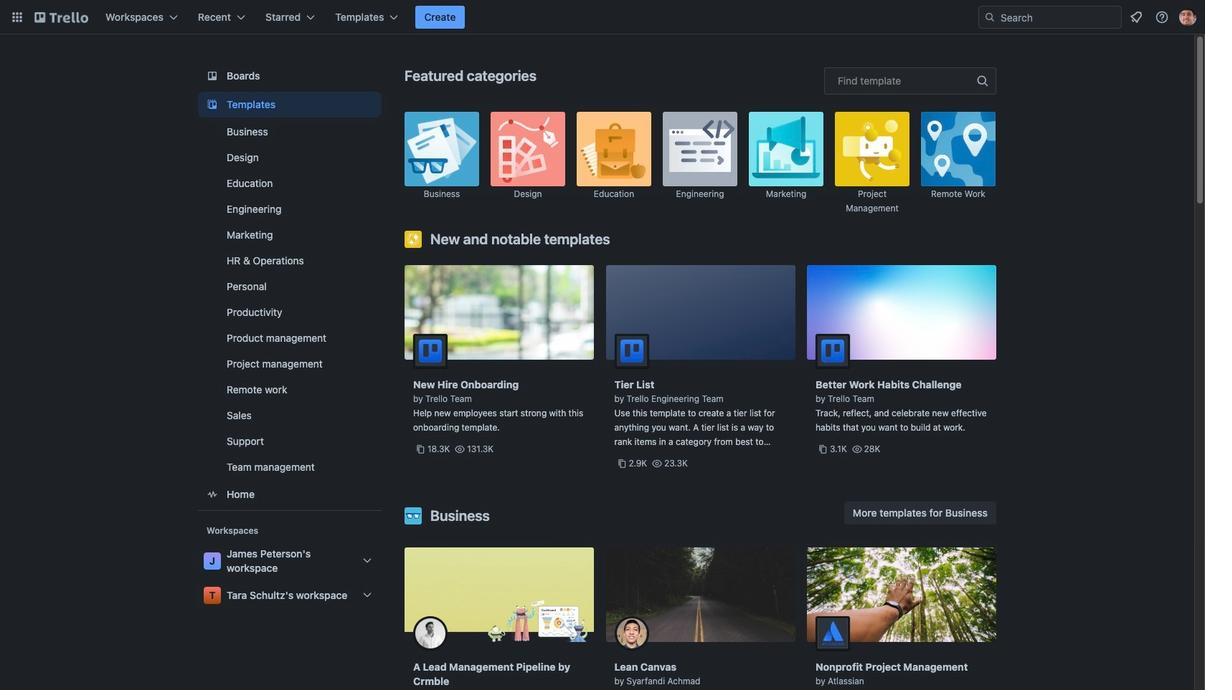 Task type: describe. For each thing, give the bounding box(es) containing it.
atlassian image
[[816, 617, 850, 651]]

james peterson (jamespeterson93) image
[[1180, 9, 1197, 26]]

0 notifications image
[[1128, 9, 1145, 26]]

toni, founder @ crmble image
[[413, 617, 448, 651]]

back to home image
[[34, 6, 88, 29]]

trello engineering team image
[[615, 334, 649, 369]]

home image
[[204, 486, 221, 504]]

marketing icon image
[[749, 112, 824, 187]]

search image
[[984, 11, 996, 23]]

Search field
[[979, 6, 1122, 29]]

open information menu image
[[1155, 10, 1170, 24]]

project management icon image
[[835, 112, 910, 187]]



Task type: locate. For each thing, give the bounding box(es) containing it.
board image
[[204, 67, 221, 85]]

1 trello team image from the left
[[413, 334, 448, 369]]

1 business icon image from the top
[[405, 112, 479, 187]]

engineering icon image
[[663, 112, 738, 187]]

2 trello team image from the left
[[816, 334, 850, 369]]

trello team image
[[413, 334, 448, 369], [816, 334, 850, 369]]

primary element
[[0, 0, 1205, 34]]

1 vertical spatial business icon image
[[405, 508, 422, 525]]

0 horizontal spatial trello team image
[[413, 334, 448, 369]]

1 horizontal spatial trello team image
[[816, 334, 850, 369]]

design icon image
[[491, 112, 565, 187]]

remote work icon image
[[921, 112, 996, 187]]

syarfandi achmad image
[[615, 617, 649, 651]]

template board image
[[204, 96, 221, 113]]

education icon image
[[577, 112, 651, 187]]

None field
[[824, 67, 997, 95]]

2 business icon image from the top
[[405, 508, 422, 525]]

business icon image
[[405, 112, 479, 187], [405, 508, 422, 525]]

0 vertical spatial business icon image
[[405, 112, 479, 187]]



Task type: vqa. For each thing, say whether or not it's contained in the screenshot.
sm icon
no



